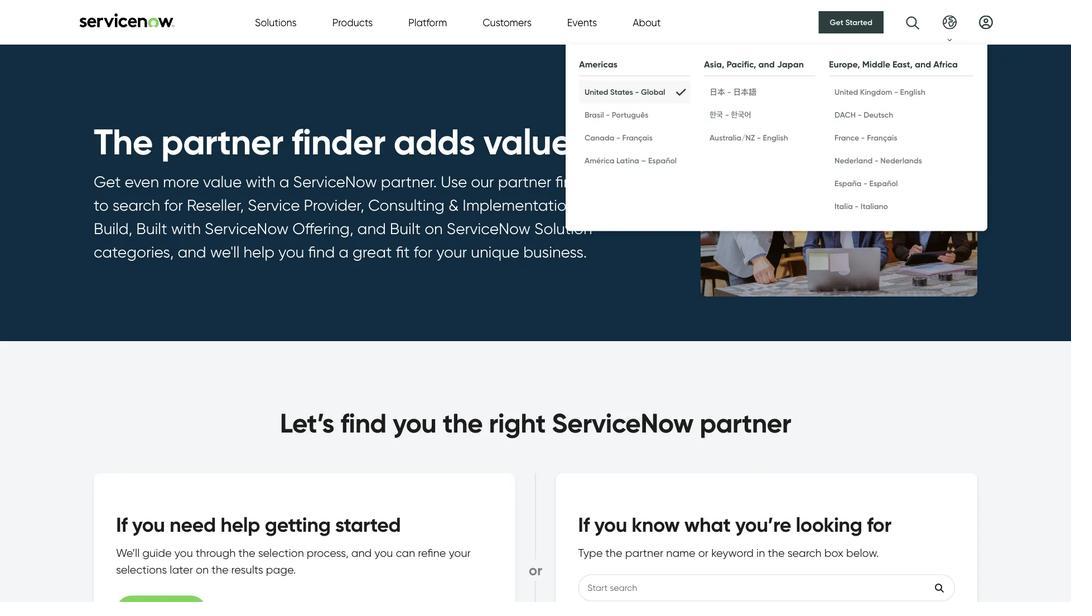 Task type: describe. For each thing, give the bounding box(es) containing it.
españa - español
[[835, 179, 899, 188]]

nederland - nederlands link
[[830, 149, 975, 172]]

east,
[[893, 59, 913, 70]]

canada - français
[[585, 133, 653, 143]]

italia
[[835, 202, 853, 211]]

events button
[[568, 15, 597, 30]]

dach
[[835, 110, 856, 120]]

한국 - 한국어
[[710, 110, 752, 120]]

about button
[[633, 15, 661, 30]]

日本
[[710, 87, 726, 97]]

américa latina – español
[[585, 156, 677, 166]]

servicenow image
[[78, 13, 176, 28]]

- for dach - deutsch
[[858, 110, 862, 120]]

about
[[633, 16, 661, 28]]

solutions
[[255, 16, 297, 28]]

nederland
[[835, 156, 873, 166]]

united states - global link
[[579, 81, 691, 104]]

france - français link
[[830, 126, 975, 149]]

australia/nz
[[710, 133, 756, 143]]

日本 - 日本語 link
[[704, 81, 816, 104]]

states
[[611, 87, 634, 97]]

한국
[[710, 110, 724, 120]]

português
[[612, 110, 649, 120]]

asia,
[[704, 59, 725, 70]]

australia/nz - english link
[[704, 126, 816, 149]]

middle
[[863, 59, 891, 70]]

customers
[[483, 16, 532, 28]]

한국 - 한국어 link
[[704, 104, 816, 126]]

platform
[[409, 16, 447, 28]]

nederland - nederlands
[[835, 156, 923, 166]]

united for europe, middle east, and africa
[[835, 87, 859, 97]]

global
[[641, 87, 666, 97]]

canada
[[585, 133, 615, 143]]

日本語
[[734, 87, 757, 97]]

nederlands
[[881, 156, 923, 166]]

deutsch
[[864, 110, 894, 120]]

asia, pacific, and japan
[[704, 59, 804, 70]]

france
[[835, 133, 860, 143]]

españa
[[835, 179, 862, 188]]

get started link
[[819, 11, 884, 33]]

américa
[[585, 156, 615, 166]]

english inside united kingdom - english 'link'
[[901, 87, 926, 97]]

united kingdom - english
[[835, 87, 926, 97]]

kingdom
[[861, 87, 893, 97]]

italia - italiano
[[835, 202, 889, 211]]

platform button
[[409, 15, 447, 30]]

한국어
[[731, 110, 752, 120]]

1 and from the left
[[759, 59, 775, 70]]

get started
[[830, 18, 873, 27]]

started
[[846, 18, 873, 27]]

get
[[830, 18, 844, 27]]

americas
[[579, 59, 618, 70]]

solid image
[[677, 87, 685, 98]]



Task type: locate. For each thing, give the bounding box(es) containing it.
2 français from the left
[[868, 133, 898, 143]]

1 horizontal spatial español
[[870, 179, 899, 188]]

europe,
[[830, 59, 861, 70]]

0 horizontal spatial united
[[585, 87, 609, 97]]

- right 日本
[[728, 87, 732, 97]]

- inside canada - français link
[[617, 133, 621, 143]]

- right italia
[[855, 202, 859, 211]]

2 united from the left
[[835, 87, 859, 97]]

- for brasil - português
[[606, 110, 610, 120]]

dach - deutsch link
[[830, 104, 975, 126]]

1 horizontal spatial français
[[868, 133, 898, 143]]

- right dach
[[858, 110, 862, 120]]

français down deutsch
[[868, 133, 898, 143]]

- inside "nederland - nederlands" link
[[875, 156, 879, 166]]

events
[[568, 16, 597, 28]]

français
[[623, 133, 653, 143], [868, 133, 898, 143]]

1 horizontal spatial united
[[835, 87, 859, 97]]

united kingdom - english link
[[830, 81, 975, 104]]

- right brasil
[[606, 110, 610, 120]]

1 français from the left
[[623, 133, 653, 143]]

and
[[759, 59, 775, 70], [915, 59, 932, 70]]

europe, middle east, and africa
[[830, 59, 958, 70]]

1 horizontal spatial and
[[915, 59, 932, 70]]

english
[[901, 87, 926, 97], [763, 133, 789, 143]]

- inside italia - italiano 'link'
[[855, 202, 859, 211]]

- right canada
[[617, 133, 621, 143]]

0 horizontal spatial and
[[759, 59, 775, 70]]

–
[[642, 156, 647, 166]]

canada - français link
[[579, 126, 691, 149]]

- right 한국
[[726, 110, 730, 120]]

2 and from the left
[[915, 59, 932, 70]]

español down nederland - nederlands
[[870, 179, 899, 188]]

united states - global
[[585, 87, 666, 97]]

0 horizontal spatial english
[[763, 133, 789, 143]]

united up brasil
[[585, 87, 609, 97]]

américa latina – español link
[[579, 149, 691, 172]]

- inside 한국 - 한국어 link
[[726, 110, 730, 120]]

brasil - português
[[585, 110, 649, 120]]

- for australia/nz - english
[[757, 133, 761, 143]]

français down brasil - português link
[[623, 133, 653, 143]]

brasil - português link
[[579, 104, 691, 126]]

united up dach
[[835, 87, 859, 97]]

- inside brasil - português link
[[606, 110, 610, 120]]

italiano
[[861, 202, 889, 211]]

1 united from the left
[[585, 87, 609, 97]]

- inside united kingdom - english 'link'
[[895, 87, 899, 97]]

united inside united kingdom - english 'link'
[[835, 87, 859, 97]]

australia/nz - english
[[710, 133, 789, 143]]

0 vertical spatial english
[[901, 87, 926, 97]]

products button
[[333, 15, 373, 30]]

- for france - français
[[862, 133, 866, 143]]

español right "–"
[[649, 156, 677, 166]]

日本 - 日本語
[[710, 87, 757, 97]]

españa - español link
[[830, 172, 975, 195]]

english inside australia/nz - english link
[[763, 133, 789, 143]]

english down 한국 - 한국어 link
[[763, 133, 789, 143]]

- right france
[[862, 133, 866, 143]]

1 horizontal spatial english
[[901, 87, 926, 97]]

united
[[585, 87, 609, 97], [835, 87, 859, 97]]

customers button
[[483, 15, 532, 30]]

- for nederland - nederlands
[[875, 156, 879, 166]]

- inside españa - español link
[[864, 179, 868, 188]]

italia - italiano link
[[830, 195, 975, 218]]

united for americas
[[585, 87, 609, 97]]

products
[[333, 16, 373, 28]]

and left japan
[[759, 59, 775, 70]]

- inside australia/nz - english link
[[757, 133, 761, 143]]

-
[[635, 87, 639, 97], [728, 87, 732, 97], [895, 87, 899, 97], [606, 110, 610, 120], [726, 110, 730, 120], [858, 110, 862, 120], [617, 133, 621, 143], [757, 133, 761, 143], [862, 133, 866, 143], [875, 156, 879, 166], [864, 179, 868, 188], [855, 202, 859, 211]]

- for 日本 - 日本語
[[728, 87, 732, 97]]

1 vertical spatial español
[[870, 179, 899, 188]]

united inside united states - global link
[[585, 87, 609, 97]]

français for europe, middle east, and africa
[[868, 133, 898, 143]]

solutions button
[[255, 15, 297, 30]]

brasil
[[585, 110, 604, 120]]

- inside the 日本 - 日本語 link
[[728, 87, 732, 97]]

- right españa
[[864, 179, 868, 188]]

and right east,
[[915, 59, 932, 70]]

- right states on the top of page
[[635, 87, 639, 97]]

france - français
[[835, 133, 898, 143]]

0 horizontal spatial español
[[649, 156, 677, 166]]

- right kingdom
[[895, 87, 899, 97]]

- inside dach - deutsch link
[[858, 110, 862, 120]]

- inside united states - global link
[[635, 87, 639, 97]]

- for 한국 - 한국어
[[726, 110, 730, 120]]

0 horizontal spatial français
[[623, 133, 653, 143]]

dach - deutsch
[[835, 110, 894, 120]]

latina
[[617, 156, 640, 166]]

español
[[649, 156, 677, 166], [870, 179, 899, 188]]

0 vertical spatial español
[[649, 156, 677, 166]]

- for italia - italiano
[[855, 202, 859, 211]]

- for canada - français
[[617, 133, 621, 143]]

japan
[[777, 59, 804, 70]]

africa
[[934, 59, 958, 70]]

- inside france - français link
[[862, 133, 866, 143]]

- for españa - español
[[864, 179, 868, 188]]

- right nederland
[[875, 156, 879, 166]]

pacific,
[[727, 59, 757, 70]]

english up dach - deutsch link
[[901, 87, 926, 97]]

- down 한국 - 한국어 link
[[757, 133, 761, 143]]

français for americas
[[623, 133, 653, 143]]

1 vertical spatial english
[[763, 133, 789, 143]]



Task type: vqa. For each thing, say whether or not it's contained in the screenshot.
arc image
no



